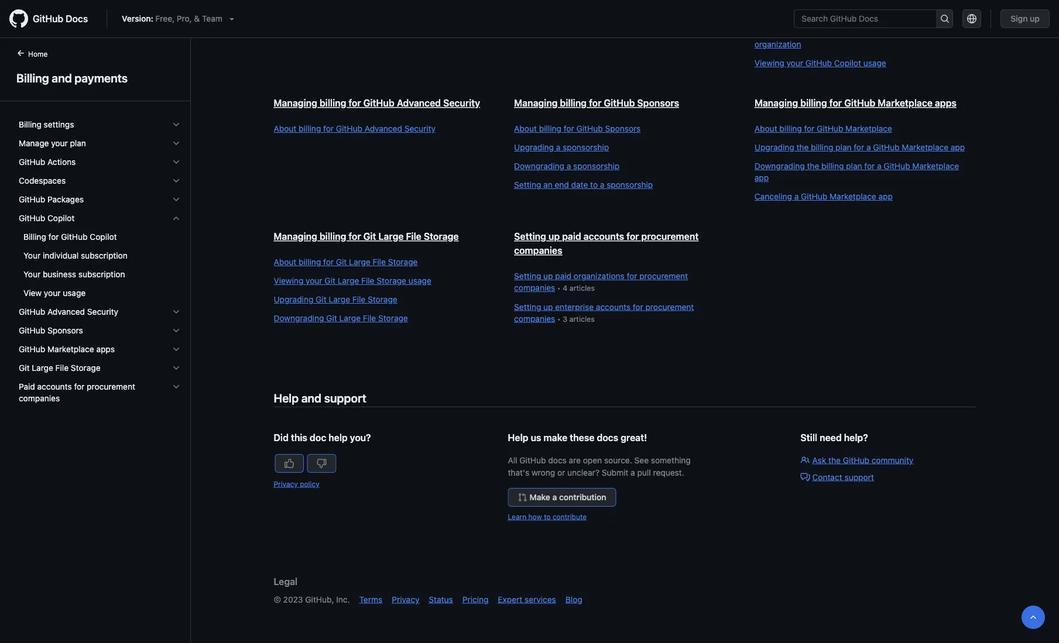 Task type: describe. For each thing, give the bounding box(es) containing it.
community
[[872, 456, 914, 465]]

blog link
[[566, 595, 583, 605]]

billing for about billing for github advanced security
[[299, 124, 321, 134]]

about for managing billing for github sponsors
[[514, 124, 537, 134]]

managing for managing billing for git large file storage
[[274, 231, 317, 242]]

status link
[[429, 595, 453, 605]]

the for downgrading
[[807, 161, 819, 171]]

1 vertical spatial usage
[[409, 276, 431, 286]]

0 vertical spatial to
[[590, 180, 598, 190]]

about billing for github marketplace link
[[755, 123, 972, 135]]

downgrading a sponsorship
[[514, 161, 620, 171]]

make a contribution link
[[508, 488, 616, 507]]

for inside upgrading the billing plan for a github marketplace app link
[[854, 143, 864, 152]]

accounts for paid
[[584, 231, 624, 242]]

file up the about billing for git large file storage link
[[406, 231, 422, 242]]

github marketplace apps
[[19, 345, 115, 354]]

upgrading a sponsorship
[[514, 143, 609, 152]]

managing for managing billing for github marketplace apps
[[755, 98, 798, 109]]

github copilot element containing github copilot
[[9, 209, 190, 303]]

your for manage your plan
[[51, 138, 68, 148]]

that's
[[508, 468, 530, 478]]

all github docs are open source. see something that's wrong or unclear? submit a pull request.
[[508, 456, 691, 478]]

github inside managing your github copilot subscription for your personal account
[[813, 0, 839, 7]]

docs
[[66, 13, 88, 24]]

companies for setting up paid accounts for procurement companies
[[514, 245, 563, 256]]

git up viewing your git large file storage usage
[[336, 257, 347, 267]]

a up end
[[567, 161, 571, 171]]

billing for managing billing for github advanced security
[[320, 98, 346, 109]]

upgrading for managing billing for github sponsors
[[514, 143, 554, 152]]

viewing your github copilot usage
[[755, 58, 886, 68]]

github inside downgrading the billing plan for a github marketplace app
[[884, 161, 910, 171]]

file inside 'dropdown button'
[[55, 363, 69, 373]]

billing for billing and payments
[[16, 71, 49, 85]]

managing your github copilot subscription for your organization
[[755, 28, 949, 49]]

git up the about billing for git large file storage link
[[363, 231, 376, 242]]

file up viewing your git large file storage usage link
[[373, 257, 386, 267]]

usage inside github copilot element
[[63, 288, 86, 298]]

end
[[555, 180, 569, 190]]

about billing for git large file storage link
[[274, 256, 491, 268]]

sponsors for about billing for github sponsors
[[605, 124, 641, 134]]

learn
[[508, 513, 527, 521]]

free,
[[156, 14, 175, 23]]

0 horizontal spatial upgrading
[[274, 295, 314, 305]]

storage inside 'dropdown button'
[[71, 363, 100, 373]]

downgrading for managing billing for github marketplace apps
[[755, 161, 805, 171]]

procurement for setting up enterprise accounts for procurement companies
[[646, 302, 694, 312]]

this
[[291, 432, 307, 444]]

1 horizontal spatial docs
[[597, 432, 618, 444]]

need
[[820, 432, 842, 444]]

0 horizontal spatial support
[[324, 391, 367, 405]]

about billing for github advanced security
[[274, 124, 436, 134]]

billing for about billing for git large file storage
[[299, 257, 321, 267]]

your for view your usage
[[44, 288, 61, 298]]

sc 9kayk9 0 image for github copilot
[[172, 214, 181, 223]]

learn how to contribute
[[508, 513, 587, 521]]

make
[[530, 493, 550, 502]]

copilot for billing for github copilot
[[90, 232, 117, 242]]

marketplace inside downgrading the billing plan for a github marketplace app
[[913, 161, 959, 171]]

great!
[[621, 432, 647, 444]]

sc 9kayk9 0 image for github actions
[[172, 158, 181, 167]]

1 vertical spatial to
[[544, 513, 551, 521]]

your up search icon
[[933, 0, 949, 7]]

docs inside all github docs are open source. see something that's wrong or unclear? submit a pull request.
[[548, 456, 567, 465]]

help us make these docs great!
[[508, 432, 647, 444]]

billing settings button
[[14, 115, 186, 134]]

procurement inside 'paid accounts for procurement companies'
[[87, 382, 135, 392]]

git down upgrading git large file storage
[[326, 314, 337, 323]]

your business subscription link
[[14, 265, 186, 284]]

companies for setting up paid organizations for procurement companies
[[514, 283, 555, 293]]

managing billing for github sponsors
[[514, 98, 679, 109]]

open
[[583, 456, 602, 465]]

your for viewing your github copilot usage
[[787, 58, 803, 68]]

managing for managing billing for github advanced security
[[274, 98, 317, 109]]

contribute
[[553, 513, 587, 521]]

billing for managing billing for github marketplace apps
[[801, 98, 827, 109]]

expert
[[498, 595, 523, 605]]

sign up
[[1011, 14, 1040, 23]]

&
[[194, 14, 200, 23]]

• 3 articles
[[555, 315, 595, 323]]

sc 9kayk9 0 image for billing settings
[[172, 120, 181, 129]]

privacy link
[[392, 595, 420, 605]]

downgrading for managing billing for github sponsors
[[514, 161, 565, 171]]

articles for paid
[[570, 284, 595, 293]]

canceling a github marketplace app link
[[755, 191, 972, 203]]

viewing your git large file storage usage
[[274, 276, 431, 286]]

contact support
[[813, 473, 874, 482]]

Search GitHub Docs search field
[[795, 10, 937, 28]]

setting up paid organizations for procurement companies
[[514, 271, 688, 293]]

about for managing billing for git large file storage
[[274, 257, 296, 267]]

git up downgrading git large file storage at the left of the page
[[316, 295, 327, 305]]

request.
[[653, 468, 684, 478]]

marketplace inside about billing for github marketplace link
[[846, 124, 892, 134]]

sc 9kayk9 0 image for codespaces
[[172, 176, 181, 186]]

team
[[202, 14, 222, 23]]

blog
[[566, 595, 583, 605]]

sponsors inside dropdown button
[[47, 326, 83, 336]]

sponsorship for upgrading a sponsorship
[[563, 143, 609, 152]]

an
[[544, 180, 553, 190]]

downgrading the billing plan for a github marketplace app
[[755, 161, 959, 183]]

paid accounts for procurement companies button
[[14, 378, 186, 408]]

a inside all github docs are open source. see something that's wrong or unclear? submit a pull request.
[[631, 468, 635, 478]]

make a contribution
[[530, 493, 606, 502]]

github inside "dropdown button"
[[19, 195, 45, 204]]

billing for about billing for github sponsors
[[539, 124, 562, 134]]

about billing for github sponsors link
[[514, 123, 731, 135]]

• 4 articles
[[555, 284, 595, 293]]

github docs link
[[9, 9, 97, 28]]

copilot for viewing your github copilot usage
[[834, 58, 861, 68]]

organizations
[[574, 271, 625, 281]]

billing for managing billing for git large file storage
[[320, 231, 346, 242]]

large up the about billing for git large file storage link
[[379, 231, 404, 242]]

sign
[[1011, 14, 1028, 23]]

3
[[563, 315, 567, 323]]

expert services
[[498, 595, 556, 605]]

about billing for github advanced security link
[[274, 123, 491, 135]]

procurement for setting up paid organizations for procurement companies
[[640, 271, 688, 281]]

paid for accounts
[[562, 231, 581, 242]]

github inside all github docs are open source. see something that's wrong or unclear? submit a pull request.
[[520, 456, 546, 465]]

• for paid
[[557, 284, 561, 293]]

companies inside 'paid accounts for procurement companies'
[[19, 394, 60, 403]]

codespaces
[[19, 176, 66, 186]]

for inside 'setting up paid accounts for procurement companies'
[[627, 231, 639, 242]]

your down search icon
[[933, 28, 949, 37]]

billing for billing settings
[[19, 120, 41, 129]]

marketplace inside the github marketplace apps dropdown button
[[47, 345, 94, 354]]

git large file storage button
[[14, 359, 186, 378]]

up for setting up paid accounts for procurement companies
[[549, 231, 560, 242]]

apps inside dropdown button
[[96, 345, 115, 354]]

pull
[[637, 468, 651, 478]]

doc
[[310, 432, 326, 444]]

the for upgrading
[[797, 143, 809, 152]]

paid
[[19, 382, 35, 392]]

git inside 'dropdown button'
[[19, 363, 30, 373]]

manage
[[19, 138, 49, 148]]

search image
[[940, 14, 950, 23]]

marketplace inside the canceling a github marketplace app link
[[830, 192, 876, 201]]

github advanced security button
[[14, 303, 186, 321]]

did
[[274, 432, 289, 444]]

billing for github copilot
[[23, 232, 117, 242]]

individual
[[43, 251, 79, 261]]

ask the github community
[[813, 456, 914, 465]]

paid for organizations
[[555, 271, 572, 281]]

github actions
[[19, 157, 76, 167]]

actions
[[47, 157, 76, 167]]

source.
[[604, 456, 632, 465]]

billing for managing billing for github sponsors
[[560, 98, 587, 109]]

about billing for git large file storage
[[274, 257, 418, 267]]

services
[[525, 595, 556, 605]]

for inside "managing your github copilot subscription for your organization"
[[920, 28, 930, 37]]

contact
[[813, 473, 843, 482]]

sc 9kayk9 0 image for manage your plan
[[172, 139, 181, 148]]

app for downgrading the billing plan for a github marketplace app
[[755, 173, 769, 183]]

viewing for viewing your git large file storage usage
[[274, 276, 304, 286]]

paid accounts for procurement companies
[[19, 382, 135, 403]]

accounts inside 'paid accounts for procurement companies'
[[37, 382, 72, 392]]

packages
[[47, 195, 84, 204]]

your individual subscription link
[[14, 247, 186, 265]]

upgrading the billing plan for a github marketplace app link
[[755, 142, 972, 153]]



Task type: locate. For each thing, give the bounding box(es) containing it.
1 your from the top
[[23, 251, 41, 261]]

1 vertical spatial billing
[[19, 120, 41, 129]]

sc 9kayk9 0 image for storage
[[172, 364, 181, 373]]

sponsors up github marketplace apps
[[47, 326, 83, 336]]

billing and payments element
[[0, 47, 191, 642]]

file down viewing your git large file storage usage
[[352, 295, 366, 305]]

1 horizontal spatial security
[[404, 124, 436, 134]]

1 horizontal spatial privacy
[[392, 595, 420, 605]]

0 vertical spatial articles
[[570, 284, 595, 293]]

upgrading up canceling
[[755, 143, 794, 152]]

procurement inside setting up enterprise accounts for procurement companies
[[646, 302, 694, 312]]

sc 9kayk9 0 image inside the github marketplace apps dropdown button
[[172, 345, 181, 354]]

plan for downgrading
[[846, 161, 862, 171]]

home link
[[12, 49, 66, 60]]

apps
[[935, 98, 957, 109], [96, 345, 115, 354]]

and for help
[[301, 391, 322, 405]]

subscription inside managing your github copilot subscription for your personal account
[[871, 0, 918, 7]]

your for managing your github copilot subscription for your personal account
[[794, 0, 811, 7]]

procurement inside 'setting up paid accounts for procurement companies'
[[642, 231, 699, 242]]

github marketplace apps button
[[14, 340, 186, 359]]

1 horizontal spatial support
[[845, 473, 874, 482]]

1 vertical spatial support
[[845, 473, 874, 482]]

accounts up organizations
[[584, 231, 624, 242]]

articles down enterprise on the right
[[570, 315, 595, 323]]

2 horizontal spatial upgrading
[[755, 143, 794, 152]]

setting for setting up paid accounts for procurement companies
[[514, 231, 546, 242]]

advanced down view your usage
[[47, 307, 85, 317]]

setting inside 'setting up paid organizations for procurement companies'
[[514, 271, 541, 281]]

copilot inside dropdown button
[[47, 213, 74, 223]]

ask
[[813, 456, 826, 465]]

for inside 'paid accounts for procurement companies'
[[74, 382, 85, 392]]

for inside billing for github copilot link
[[48, 232, 59, 242]]

billing inside billing for github copilot link
[[23, 232, 46, 242]]

contribution
[[559, 493, 606, 502]]

0 vertical spatial privacy
[[274, 480, 298, 488]]

sc 9kayk9 0 image inside paid accounts for procurement companies dropdown button
[[172, 382, 181, 392]]

downgrading up an
[[514, 161, 565, 171]]

the for ask
[[829, 456, 841, 465]]

1 horizontal spatial downgrading
[[514, 161, 565, 171]]

sponsorship up setting an end date to a sponsorship
[[573, 161, 620, 171]]

github copilot element
[[9, 209, 190, 303], [9, 228, 190, 303]]

accounts inside setting up enterprise accounts for procurement companies
[[596, 302, 631, 312]]

viewing
[[755, 58, 785, 68], [274, 276, 304, 286]]

0 vertical spatial and
[[52, 71, 72, 85]]

upgrading up downgrading a sponsorship
[[514, 143, 554, 152]]

1 horizontal spatial viewing
[[755, 58, 785, 68]]

0 vertical spatial sponsorship
[[563, 143, 609, 152]]

paid up organizations
[[562, 231, 581, 242]]

the up "canceling a github marketplace app" in the top of the page
[[807, 161, 819, 171]]

managing billing for github marketplace apps link
[[755, 98, 957, 109]]

procurement for setting up paid accounts for procurement companies
[[642, 231, 699, 242]]

and for billing
[[52, 71, 72, 85]]

0 vertical spatial app
[[951, 143, 965, 152]]

3 sc 9kayk9 0 image from the top
[[172, 158, 181, 167]]

1 vertical spatial help
[[508, 432, 529, 444]]

2 vertical spatial usage
[[63, 288, 86, 298]]

a right make
[[553, 493, 557, 502]]

still
[[801, 432, 818, 444]]

managing
[[755, 0, 792, 7], [755, 28, 792, 37], [274, 98, 317, 109], [514, 98, 558, 109], [755, 98, 798, 109], [274, 231, 317, 242]]

1 vertical spatial paid
[[555, 271, 572, 281]]

app
[[951, 143, 965, 152], [755, 173, 769, 183], [879, 192, 893, 201]]

github copilot
[[19, 213, 74, 223]]

to right date
[[590, 180, 598, 190]]

1 vertical spatial accounts
[[596, 302, 631, 312]]

0 horizontal spatial and
[[52, 71, 72, 85]]

managing inside "managing your github copilot subscription for your organization"
[[755, 28, 792, 37]]

your down settings
[[51, 138, 68, 148]]

0 horizontal spatial viewing
[[274, 276, 304, 286]]

subscription inside "managing your github copilot subscription for your organization"
[[871, 28, 918, 37]]

a down upgrading the billing plan for a github marketplace app link
[[877, 161, 882, 171]]

setting up paid accounts for procurement companies
[[514, 231, 699, 256]]

your business subscription
[[23, 270, 125, 279]]

managing billing for git large file storage link
[[274, 231, 459, 242]]

app inside upgrading the billing plan for a github marketplace app link
[[951, 143, 965, 152]]

sc 9kayk9 0 image inside billing settings "dropdown button"
[[172, 120, 181, 129]]

scroll to top image
[[1029, 613, 1038, 622]]

for inside the about billing for git large file storage link
[[323, 257, 334, 267]]

plan up actions
[[70, 138, 86, 148]]

1 sc 9kayk9 0 image from the top
[[172, 345, 181, 354]]

sponsorship down about billing for github sponsors
[[563, 143, 609, 152]]

privacy policy
[[274, 480, 320, 488]]

sponsorship down downgrading a sponsorship link
[[607, 180, 653, 190]]

subscription down your individual subscription "link"
[[78, 270, 125, 279]]

privacy policy link
[[274, 480, 320, 488]]

setting an end date to a sponsorship
[[514, 180, 653, 190]]

1 vertical spatial the
[[807, 161, 819, 171]]

github inside "link"
[[33, 13, 63, 24]]

6 sc 9kayk9 0 image from the top
[[172, 214, 181, 223]]

personal
[[755, 9, 787, 19]]

articles right 4
[[570, 284, 595, 293]]

help for help and support
[[274, 391, 299, 405]]

your down organization
[[787, 58, 803, 68]]

security for managing billing for github advanced security
[[443, 98, 480, 109]]

0 horizontal spatial apps
[[96, 345, 115, 354]]

copilot down packages
[[47, 213, 74, 223]]

0 horizontal spatial app
[[755, 173, 769, 183]]

pricing
[[463, 595, 489, 605]]

file down "upgrading git large file storage" link
[[363, 314, 376, 323]]

1 vertical spatial your
[[23, 270, 41, 279]]

downgrading up canceling
[[755, 161, 805, 171]]

copilot for managing your github copilot subscription for your organization
[[842, 28, 869, 37]]

up inside 'setting up paid accounts for procurement companies'
[[549, 231, 560, 242]]

usage down the about billing for git large file storage link
[[409, 276, 431, 286]]

1 horizontal spatial usage
[[409, 276, 431, 286]]

for inside setting up enterprise accounts for procurement companies
[[633, 302, 643, 312]]

advanced for about billing for github advanced security
[[365, 124, 402, 134]]

2 your from the top
[[23, 270, 41, 279]]

plan down upgrading the billing plan for a github marketplace app
[[846, 161, 862, 171]]

2 github copilot element from the top
[[9, 228, 190, 303]]

a left pull
[[631, 468, 635, 478]]

support up help on the bottom of the page
[[324, 391, 367, 405]]

and up doc
[[301, 391, 322, 405]]

2 vertical spatial sponsorship
[[607, 180, 653, 190]]

1 vertical spatial sc 9kayk9 0 image
[[172, 364, 181, 373]]

billing up manage
[[19, 120, 41, 129]]

billing down home "link"
[[16, 71, 49, 85]]

upgrading
[[514, 143, 554, 152], [755, 143, 794, 152], [274, 295, 314, 305]]

1 vertical spatial sponsors
[[605, 124, 641, 134]]

billing for github copilot link
[[14, 228, 186, 247]]

2 vertical spatial accounts
[[37, 382, 72, 392]]

git up upgrading git large file storage
[[325, 276, 336, 286]]

support down the 'ask the github community' link
[[845, 473, 874, 482]]

2 setting from the top
[[514, 231, 546, 242]]

large up downgrading git large file storage at the left of the page
[[329, 295, 350, 305]]

accounts down git large file storage
[[37, 382, 72, 392]]

how
[[529, 513, 542, 521]]

1 horizontal spatial help
[[508, 432, 529, 444]]

about for managing billing for github marketplace apps
[[755, 124, 777, 134]]

sc 9kayk9 0 image inside the github actions dropdown button
[[172, 158, 181, 167]]

0 vertical spatial billing
[[16, 71, 49, 85]]

advanced down managing billing for github advanced security "link" on the top left of the page
[[365, 124, 402, 134]]

1 github copilot element from the top
[[9, 209, 190, 303]]

0 horizontal spatial usage
[[63, 288, 86, 298]]

companies inside 'setting up paid accounts for procurement companies'
[[514, 245, 563, 256]]

plan for upgrading
[[836, 143, 852, 152]]

sc 9kayk9 0 image for github advanced security
[[172, 307, 181, 317]]

1 • from the top
[[557, 284, 561, 293]]

privacy left policy
[[274, 480, 298, 488]]

organization
[[755, 40, 801, 49]]

the right ask
[[829, 456, 841, 465]]

app inside the canceling a github marketplace app link
[[879, 192, 893, 201]]

1 vertical spatial sponsorship
[[573, 161, 620, 171]]

1 setting from the top
[[514, 180, 541, 190]]

sponsors up about billing for github sponsors link
[[637, 98, 679, 109]]

the
[[797, 143, 809, 152], [807, 161, 819, 171], [829, 456, 841, 465]]

• left 3
[[557, 315, 561, 323]]

setting
[[514, 180, 541, 190], [514, 231, 546, 242], [514, 271, 541, 281], [514, 302, 541, 312]]

docs up the or
[[548, 456, 567, 465]]

accounts down 'setting up paid organizations for procurement companies'
[[596, 302, 631, 312]]

usage down managing your github copilot subscription for your organization link
[[864, 58, 886, 68]]

procurement
[[642, 231, 699, 242], [640, 271, 688, 281], [646, 302, 694, 312], [87, 382, 135, 392]]

0 horizontal spatial downgrading
[[274, 314, 324, 323]]

the down about billing for github marketplace
[[797, 143, 809, 152]]

1 vertical spatial viewing
[[274, 276, 304, 286]]

sc 9kayk9 0 image for procurement
[[172, 382, 181, 392]]

companies down paid
[[19, 394, 60, 403]]

companies for setting up enterprise accounts for procurement companies
[[514, 314, 555, 324]]

a down about billing for github marketplace link
[[867, 143, 871, 152]]

0 vertical spatial help
[[274, 391, 299, 405]]

still need help?
[[801, 432, 868, 444]]

1 horizontal spatial to
[[590, 180, 598, 190]]

to right how
[[544, 513, 551, 521]]

upgrading up downgrading git large file storage at the left of the page
[[274, 295, 314, 305]]

your up 'view'
[[23, 270, 41, 279]]

0 horizontal spatial help
[[274, 391, 299, 405]]

large down about billing for git large file storage
[[338, 276, 359, 286]]

your up upgrading git large file storage
[[306, 276, 322, 286]]

plan down about billing for github marketplace link
[[836, 143, 852, 152]]

4 sc 9kayk9 0 image from the top
[[172, 176, 181, 186]]

triangle down image
[[227, 14, 236, 23]]

accounts for enterprise
[[596, 302, 631, 312]]

0 horizontal spatial privacy
[[274, 480, 298, 488]]

2 vertical spatial the
[[829, 456, 841, 465]]

1 vertical spatial app
[[755, 173, 769, 183]]

pricing link
[[463, 595, 489, 605]]

2 • from the top
[[557, 315, 561, 323]]

sc 9kayk9 0 image inside "codespaces" 'dropdown button'
[[172, 176, 181, 186]]

4
[[563, 284, 568, 293]]

for inside managing your github copilot subscription for your personal account
[[920, 0, 930, 7]]

help?
[[844, 432, 868, 444]]

1 vertical spatial advanced
[[365, 124, 402, 134]]

a up downgrading a sponsorship
[[556, 143, 561, 152]]

for inside downgrading the billing plan for a github marketplace app
[[865, 161, 875, 171]]

are
[[569, 456, 581, 465]]

your left the individual
[[23, 251, 41, 261]]

2 vertical spatial advanced
[[47, 307, 85, 317]]

0 horizontal spatial security
[[87, 307, 118, 317]]

sc 9kayk9 0 image inside github packages "dropdown button"
[[172, 195, 181, 204]]

legal
[[274, 577, 298, 588]]

git up paid
[[19, 363, 30, 373]]

up
[[1030, 14, 1040, 23], [549, 231, 560, 242], [544, 271, 553, 281], [544, 302, 553, 312]]

2 vertical spatial sc 9kayk9 0 image
[[172, 382, 181, 392]]

2 vertical spatial billing
[[23, 232, 46, 242]]

docs up source.
[[597, 432, 618, 444]]

0 horizontal spatial to
[[544, 513, 551, 521]]

up for sign up
[[1030, 14, 1040, 23]]

about
[[274, 124, 296, 134], [514, 124, 537, 134], [755, 124, 777, 134], [274, 257, 296, 267]]

2 horizontal spatial app
[[951, 143, 965, 152]]

app inside downgrading the billing plan for a github marketplace app
[[755, 173, 769, 183]]

usage
[[864, 58, 886, 68], [409, 276, 431, 286], [63, 288, 86, 298]]

2 horizontal spatial security
[[443, 98, 480, 109]]

copilot for managing your github copilot subscription for your personal account
[[842, 0, 869, 7]]

sc 9kayk9 0 image inside github sponsors dropdown button
[[172, 326, 181, 336]]

billing for about billing for github marketplace
[[780, 124, 802, 134]]

downgrading a sponsorship link
[[514, 160, 731, 172]]

1 articles from the top
[[570, 284, 595, 293]]

companies inside 'setting up paid organizations for procurement companies'
[[514, 283, 555, 293]]

github inside "managing your github copilot subscription for your organization"
[[813, 28, 839, 37]]

sc 9kayk9 0 image inside git large file storage 'dropdown button'
[[172, 364, 181, 373]]

subscription up search github docs "search field"
[[871, 0, 918, 7]]

2 horizontal spatial downgrading
[[755, 161, 805, 171]]

companies left 4
[[514, 283, 555, 293]]

your
[[23, 251, 41, 261], [23, 270, 41, 279]]

help for help us make these docs great!
[[508, 432, 529, 444]]

viewing for viewing your github copilot usage
[[755, 58, 785, 68]]

managing billing for github advanced security link
[[274, 98, 480, 109]]

managing for managing your github copilot subscription for your organization
[[755, 28, 792, 37]]

your inside dropdown button
[[51, 138, 68, 148]]

privacy
[[274, 480, 298, 488], [392, 595, 420, 605]]

billing
[[320, 98, 346, 109], [560, 98, 587, 109], [801, 98, 827, 109], [299, 124, 321, 134], [539, 124, 562, 134], [780, 124, 802, 134], [811, 143, 834, 152], [822, 161, 844, 171], [320, 231, 346, 242], [299, 257, 321, 267]]

0 vertical spatial usage
[[864, 58, 886, 68]]

and down home "link"
[[52, 71, 72, 85]]

1 vertical spatial apps
[[96, 345, 115, 354]]

privacy for privacy
[[392, 595, 420, 605]]

1 horizontal spatial apps
[[935, 98, 957, 109]]

sponsors up upgrading a sponsorship link
[[605, 124, 641, 134]]

paid inside 'setting up paid accounts for procurement companies'
[[562, 231, 581, 242]]

0 vertical spatial advanced
[[397, 98, 441, 109]]

security
[[443, 98, 480, 109], [404, 124, 436, 134], [87, 307, 118, 317]]

billing down github copilot
[[23, 232, 46, 242]]

3 setting from the top
[[514, 271, 541, 281]]

0 vertical spatial your
[[23, 251, 41, 261]]

1 vertical spatial security
[[404, 124, 436, 134]]

sc 9kayk9 0 image inside github copilot dropdown button
[[172, 214, 181, 223]]

2 vertical spatial sponsors
[[47, 326, 83, 336]]

setting for setting an end date to a sponsorship
[[514, 180, 541, 190]]

managing for managing your github copilot subscription for your personal account
[[755, 0, 792, 7]]

usage down your business subscription
[[63, 288, 86, 298]]

sponsors for managing billing for github sponsors
[[637, 98, 679, 109]]

submit
[[602, 468, 629, 478]]

sc 9kayk9 0 image for github sponsors
[[172, 326, 181, 336]]

github sponsors
[[19, 326, 83, 336]]

tooltip
[[1022, 606, 1045, 630]]

a right canceling
[[794, 192, 799, 201]]

1 horizontal spatial upgrading
[[514, 143, 554, 152]]

copilot down search github docs "search field"
[[842, 28, 869, 37]]

accounts
[[584, 231, 624, 242], [596, 302, 631, 312], [37, 382, 72, 392]]

version: free, pro, & team
[[122, 14, 222, 23]]

ask the github community link
[[801, 456, 914, 465]]

your for viewing your git large file storage usage
[[306, 276, 322, 286]]

copilot down github copilot dropdown button
[[90, 232, 117, 242]]

security for about billing for github advanced security
[[404, 124, 436, 134]]

for inside 'setting up paid organizations for procurement companies'
[[627, 271, 637, 281]]

• left 4
[[557, 284, 561, 293]]

downgrading inside downgrading the billing plan for a github marketplace app
[[755, 161, 805, 171]]

app for upgrading the billing plan for a github marketplace app
[[951, 143, 965, 152]]

copilot up search github docs "search field"
[[842, 0, 869, 7]]

8 sc 9kayk9 0 image from the top
[[172, 326, 181, 336]]

1 vertical spatial articles
[[570, 315, 595, 323]]

github actions button
[[14, 153, 186, 172]]

companies inside setting up enterprise accounts for procurement companies
[[514, 314, 555, 324]]

3 sc 9kayk9 0 image from the top
[[172, 382, 181, 392]]

2 vertical spatial security
[[87, 307, 118, 317]]

wrong
[[532, 468, 555, 478]]

your up account
[[794, 0, 811, 7]]

billing inside billing settings "dropdown button"
[[19, 120, 41, 129]]

companies left 3
[[514, 314, 555, 324]]

advanced for managing billing for github advanced security
[[397, 98, 441, 109]]

your for managing your github copilot subscription for your organization
[[794, 28, 811, 37]]

see
[[635, 456, 649, 465]]

a inside downgrading the billing plan for a github marketplace app
[[877, 161, 882, 171]]

0 vertical spatial the
[[797, 143, 809, 152]]

select language: current language is english image
[[968, 14, 977, 23]]

settings
[[44, 120, 74, 129]]

advanced up about billing for github advanced security link
[[397, 98, 441, 109]]

1 vertical spatial docs
[[548, 456, 567, 465]]

your individual subscription
[[23, 251, 128, 261]]

plan inside upgrading the billing plan for a github marketplace app link
[[836, 143, 852, 152]]

copilot down "managing your github copilot subscription for your organization"
[[834, 58, 861, 68]]

your for your business subscription
[[23, 270, 41, 279]]

4 setting from the top
[[514, 302, 541, 312]]

for
[[920, 0, 930, 7], [920, 28, 930, 37], [349, 98, 361, 109], [589, 98, 602, 109], [830, 98, 842, 109], [323, 124, 334, 134], [564, 124, 574, 134], [804, 124, 815, 134], [854, 143, 864, 152], [865, 161, 875, 171], [349, 231, 361, 242], [627, 231, 639, 242], [48, 232, 59, 242], [323, 257, 334, 267], [627, 271, 637, 281], [633, 302, 643, 312], [74, 382, 85, 392]]

0 vertical spatial security
[[443, 98, 480, 109]]

your right 'view'
[[44, 288, 61, 298]]

paid inside 'setting up paid organizations for procurement companies'
[[555, 271, 572, 281]]

managing for managing billing for github sponsors
[[514, 98, 558, 109]]

subscription down billing for github copilot link
[[81, 251, 128, 261]]

upgrading git large file storage link
[[274, 294, 491, 306]]

learn how to contribute link
[[508, 513, 587, 521]]

procurement inside 'setting up paid organizations for procurement companies'
[[640, 271, 688, 281]]

0 vertical spatial apps
[[935, 98, 957, 109]]

up for setting up paid organizations for procurement companies
[[544, 271, 553, 281]]

for inside about billing for github sponsors link
[[564, 124, 574, 134]]

your for your individual subscription
[[23, 251, 41, 261]]

0 vertical spatial sc 9kayk9 0 image
[[172, 345, 181, 354]]

large up viewing your git large file storage usage
[[349, 257, 371, 267]]

for inside about billing for github advanced security link
[[323, 124, 334, 134]]

2 vertical spatial app
[[879, 192, 893, 201]]

the inside downgrading the billing plan for a github marketplace app
[[807, 161, 819, 171]]

0 vertical spatial docs
[[597, 432, 618, 444]]

1 horizontal spatial app
[[879, 192, 893, 201]]

2 sc 9kayk9 0 image from the top
[[172, 139, 181, 148]]

support
[[324, 391, 367, 405], [845, 473, 874, 482]]

paid up 4
[[555, 271, 572, 281]]

0 vertical spatial paid
[[562, 231, 581, 242]]

managing your github copilot subscription for your organization link
[[755, 27, 972, 50]]

sc 9kayk9 0 image inside github advanced security dropdown button
[[172, 307, 181, 317]]

github copilot button
[[14, 209, 186, 228]]

0 vertical spatial support
[[324, 391, 367, 405]]

companies
[[514, 245, 563, 256], [514, 283, 555, 293], [514, 314, 555, 324], [19, 394, 60, 403]]

setting for setting up paid organizations for procurement companies
[[514, 271, 541, 281]]

sc 9kayk9 0 image
[[172, 345, 181, 354], [172, 364, 181, 373], [172, 382, 181, 392]]

up inside setting up enterprise accounts for procurement companies
[[544, 302, 553, 312]]

0 vertical spatial accounts
[[584, 231, 624, 242]]

policy
[[300, 480, 320, 488]]

viewing down organization
[[755, 58, 785, 68]]

your inside your individual subscription "link"
[[23, 251, 41, 261]]

0 vertical spatial sponsors
[[637, 98, 679, 109]]

1 sc 9kayk9 0 image from the top
[[172, 120, 181, 129]]

setting up enterprise accounts for procurement companies
[[514, 302, 694, 324]]

billing inside billing and payments link
[[16, 71, 49, 85]]

billing inside downgrading the billing plan for a github marketplace app
[[822, 161, 844, 171]]

help up did
[[274, 391, 299, 405]]

setting for setting up enterprise accounts for procurement companies
[[514, 302, 541, 312]]

expert services link
[[498, 595, 556, 605]]

you?
[[350, 432, 371, 444]]

your down account
[[794, 28, 811, 37]]

setting inside setting up enterprise accounts for procurement companies
[[514, 302, 541, 312]]

2 sc 9kayk9 0 image from the top
[[172, 364, 181, 373]]

file down the about billing for git large file storage link
[[361, 276, 375, 286]]

subscription inside "link"
[[81, 251, 128, 261]]

about billing for github sponsors
[[514, 124, 641, 134]]

privacy for privacy policy
[[274, 480, 298, 488]]

your inside your business subscription link
[[23, 270, 41, 279]]

for inside about billing for github marketplace link
[[804, 124, 815, 134]]

• for enterprise
[[557, 315, 561, 323]]

large down upgrading git large file storage
[[339, 314, 361, 323]]

up for setting up enterprise accounts for procurement companies
[[544, 302, 553, 312]]

7 sc 9kayk9 0 image from the top
[[172, 307, 181, 317]]

help left us
[[508, 432, 529, 444]]

None search field
[[794, 9, 953, 28]]

date
[[571, 180, 588, 190]]

github copilot element containing billing for github copilot
[[9, 228, 190, 303]]

setting up paid accounts for procurement companies link
[[514, 231, 699, 256]]

a right date
[[600, 180, 605, 190]]

sc 9kayk9 0 image for github packages
[[172, 195, 181, 204]]

plan inside downgrading the billing plan for a github marketplace app
[[846, 161, 862, 171]]

plan inside manage your plan dropdown button
[[70, 138, 86, 148]]

managing your github copilot subscription for your personal account link
[[755, 0, 972, 20]]

downgrading down upgrading git large file storage
[[274, 314, 324, 323]]

sc 9kayk9 0 image
[[172, 120, 181, 129], [172, 139, 181, 148], [172, 158, 181, 167], [172, 176, 181, 186], [172, 195, 181, 204], [172, 214, 181, 223], [172, 307, 181, 317], [172, 326, 181, 336]]

advanced inside dropdown button
[[47, 307, 85, 317]]

setting inside 'setting up paid accounts for procurement companies'
[[514, 231, 546, 242]]

setting an end date to a sponsorship link
[[514, 179, 731, 191]]

up inside 'setting up paid organizations for procurement companies'
[[544, 271, 553, 281]]

sponsorship for downgrading a sponsorship
[[573, 161, 620, 171]]

1 vertical spatial privacy
[[392, 595, 420, 605]]

billing for billing for github copilot
[[23, 232, 46, 242]]

copilot inside "managing your github copilot subscription for your organization"
[[842, 28, 869, 37]]

sc 9kayk9 0 image inside manage your plan dropdown button
[[172, 139, 181, 148]]

copilot inside managing your github copilot subscription for your personal account
[[842, 0, 869, 7]]

viewing up upgrading git large file storage
[[274, 276, 304, 286]]

0 vertical spatial viewing
[[755, 58, 785, 68]]

2 articles from the top
[[570, 315, 595, 323]]

large inside 'dropdown button'
[[32, 363, 53, 373]]

canceling a github marketplace app
[[755, 192, 893, 201]]

version:
[[122, 14, 153, 23]]

0 horizontal spatial docs
[[548, 456, 567, 465]]

5 sc 9kayk9 0 image from the top
[[172, 195, 181, 204]]

1 horizontal spatial and
[[301, 391, 322, 405]]

inc.
[[336, 595, 350, 605]]

accounts inside 'setting up paid accounts for procurement companies'
[[584, 231, 624, 242]]

copilot
[[842, 0, 869, 7], [842, 28, 869, 37], [834, 58, 861, 68], [47, 213, 74, 223], [90, 232, 117, 242]]

did this doc help you? option group
[[274, 454, 435, 473]]

file down github marketplace apps
[[55, 363, 69, 373]]

•
[[557, 284, 561, 293], [557, 315, 561, 323]]

viewing your git large file storage usage link
[[274, 275, 491, 287]]

0 vertical spatial •
[[557, 284, 561, 293]]

1 vertical spatial •
[[557, 315, 561, 323]]

privacy right terms
[[392, 595, 420, 605]]

large up paid
[[32, 363, 53, 373]]

1 vertical spatial and
[[301, 391, 322, 405]]

managing inside managing your github copilot subscription for your personal account
[[755, 0, 792, 7]]

canceling
[[755, 192, 792, 201]]

upgrading for managing billing for github marketplace apps
[[755, 143, 794, 152]]

articles for enterprise
[[570, 315, 595, 323]]

articles
[[570, 284, 595, 293], [570, 315, 595, 323]]

security inside dropdown button
[[87, 307, 118, 317]]

marketplace inside upgrading the billing plan for a github marketplace app link
[[902, 143, 949, 152]]

companies up • 4 articles
[[514, 245, 563, 256]]

subscription down search github docs "search field"
[[871, 28, 918, 37]]

large
[[379, 231, 404, 242], [349, 257, 371, 267], [338, 276, 359, 286], [329, 295, 350, 305], [339, 314, 361, 323], [32, 363, 53, 373]]

2 horizontal spatial usage
[[864, 58, 886, 68]]



Task type: vqa. For each thing, say whether or not it's contained in the screenshot.
accounts inside the SETTING UP ENTERPRISE ACCOUNTS FOR PROCUREMENT COMPANIES
yes



